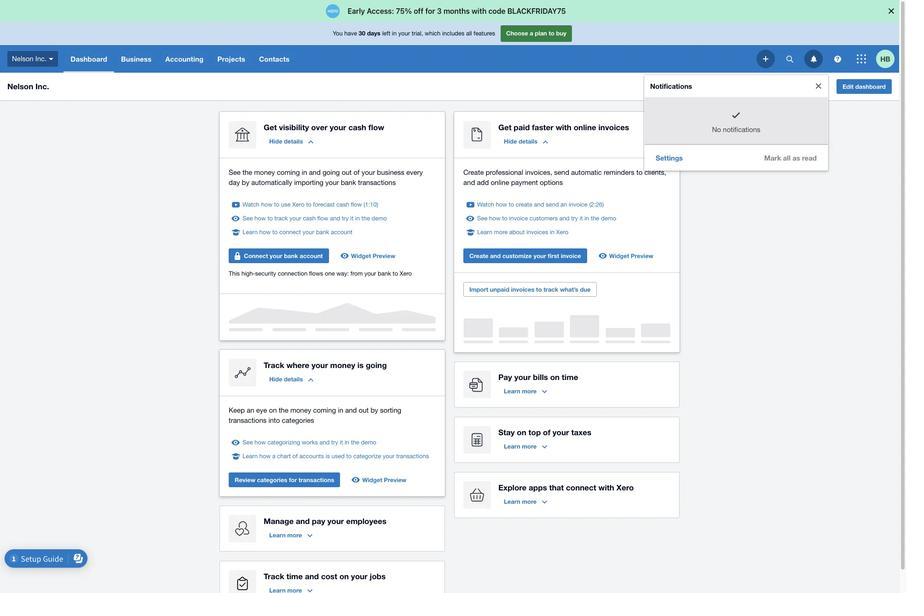 Task type: describe. For each thing, give the bounding box(es) containing it.
one
[[325, 270, 335, 277]]

your up learn how to connect your bank account
[[290, 215, 301, 222]]

0 horizontal spatial try
[[331, 439, 338, 446]]

plan
[[535, 30, 547, 37]]

have
[[345, 30, 357, 37]]

categorize
[[353, 453, 381, 460]]

track time and cost on your jobs
[[264, 572, 386, 582]]

bills
[[533, 372, 548, 382]]

projects
[[217, 55, 245, 63]]

taxes icon image
[[464, 426, 491, 454]]

watch how to create and send an invoice (2:26)
[[477, 201, 604, 208]]

invoice inside button
[[561, 252, 581, 260]]

the down (1:10)
[[362, 215, 370, 222]]

widget preview button for flow
[[336, 249, 401, 263]]

0 horizontal spatial with
[[556, 122, 572, 132]]

how for invoice
[[489, 215, 501, 222]]

widget preview button for invoices
[[595, 249, 659, 263]]

coming inside see the money coming in and going out of your business every day by automatically importing your bank transactions
[[277, 169, 300, 176]]

widget for flow
[[351, 252, 371, 260]]

bank inside connect your bank account button
[[284, 252, 298, 260]]

days
[[367, 30, 381, 37]]

professional
[[486, 169, 523, 176]]

1 vertical spatial with
[[599, 483, 615, 493]]

watch how to use xero to forecast cash flow (1:10)
[[243, 201, 378, 208]]

unpaid
[[490, 286, 510, 293]]

accounts
[[299, 453, 324, 460]]

and down forecast
[[330, 215, 340, 222]]

get paid faster with online invoices
[[499, 122, 629, 132]]

top
[[529, 428, 541, 437]]

you
[[333, 30, 343, 37]]

and inside keep an eye on the money coming in and out by sorting transactions into categories
[[345, 407, 357, 414]]

pay
[[312, 517, 325, 526]]

0 vertical spatial cash
[[349, 122, 366, 132]]

details for paid
[[519, 138, 538, 145]]

your left jobs
[[351, 572, 368, 582]]

2 horizontal spatial money
[[330, 361, 355, 370]]

svg image inside nelson inc. popup button
[[49, 58, 54, 60]]

learn up review
[[243, 453, 258, 460]]

see how categorizing works and try it in the demo
[[243, 439, 377, 446]]

employees icon image
[[229, 515, 256, 543]]

1 horizontal spatial an
[[561, 201, 567, 208]]

how for connect
[[259, 229, 271, 236]]

more for explore apps that connect with xero
[[522, 498, 537, 506]]

learn more for manage
[[269, 532, 302, 539]]

connect your bank account
[[244, 252, 323, 260]]

hide details button for visibility
[[264, 134, 319, 149]]

1 horizontal spatial a
[[530, 30, 534, 37]]

used
[[332, 453, 345, 460]]

30
[[359, 30, 366, 37]]

connection
[[278, 270, 308, 277]]

invoices inside button
[[511, 286, 535, 293]]

choose
[[506, 30, 528, 37]]

about
[[510, 229, 525, 236]]

banner containing hb
[[0, 22, 900, 171]]

left
[[382, 30, 391, 37]]

forecast
[[313, 201, 335, 208]]

and left "pay"
[[296, 517, 310, 526]]

(1:10)
[[364, 201, 378, 208]]

and left the cost
[[305, 572, 319, 582]]

to inside see how to track your cash flow and try it in the demo link
[[268, 215, 273, 222]]

that
[[549, 483, 564, 493]]

2 horizontal spatial flow
[[369, 122, 385, 132]]

create for create professional invoices, send automatic reminders to clients, and add online payment options
[[464, 169, 484, 176]]

import unpaid invoices to track what's due
[[470, 286, 591, 293]]

how for track
[[255, 215, 266, 222]]

edit dashboard
[[843, 83, 886, 90]]

in inside see the money coming in and going out of your business every day by automatically importing your bank transactions
[[302, 169, 307, 176]]

0 vertical spatial time
[[562, 372, 578, 382]]

widget for invoices
[[609, 252, 629, 260]]

invoices preview bar graph image
[[464, 315, 671, 343]]

1 vertical spatial nelson inc.
[[7, 81, 49, 91]]

and inside create professional invoices, send automatic reminders to clients, and add online payment options
[[464, 179, 475, 186]]

by inside keep an eye on the money coming in and out by sorting transactions into categories
[[371, 407, 378, 414]]

to left use
[[274, 201, 280, 208]]

learn more for explore
[[504, 498, 537, 506]]

security
[[255, 270, 276, 277]]

widget preview for invoices
[[609, 252, 654, 260]]

1 horizontal spatial going
[[366, 361, 387, 370]]

pay
[[499, 372, 512, 382]]

1 horizontal spatial online
[[574, 122, 597, 132]]

from
[[351, 270, 363, 277]]

stay on top of your taxes
[[499, 428, 592, 437]]

out inside keep an eye on the money coming in and out by sorting transactions into categories
[[359, 407, 369, 414]]

track for track time and cost on your jobs
[[264, 572, 284, 582]]

stay
[[499, 428, 515, 437]]

get visibility over your cash flow
[[264, 122, 385, 132]]

0 horizontal spatial svg image
[[763, 56, 769, 62]]

watch for get visibility over your cash flow
[[243, 201, 260, 208]]

to inside 'learn how a chart of accounts is used to categorize your transactions' link
[[347, 453, 352, 460]]

add-ons icon image
[[464, 482, 491, 509]]

1 vertical spatial send
[[546, 201, 559, 208]]

edit
[[843, 83, 854, 90]]

your right importing
[[326, 179, 339, 186]]

and inside see the money coming in and going out of your business every day by automatically importing your bank transactions
[[309, 169, 321, 176]]

learn more button for on
[[499, 439, 553, 454]]

hide details button for paid
[[499, 134, 554, 149]]

for
[[289, 477, 297, 484]]

learn up the connect
[[243, 229, 258, 236]]

to right from
[[393, 270, 398, 277]]

notifications
[[651, 82, 693, 90]]

learn down manage
[[269, 532, 286, 539]]

create for create and customize your first invoice
[[470, 252, 489, 260]]

every
[[407, 169, 423, 176]]

learn left about
[[477, 229, 493, 236]]

review categories for transactions
[[235, 477, 334, 484]]

hide details for visibility
[[269, 138, 303, 145]]

cost
[[321, 572, 337, 582]]

track for track where your money is going
[[264, 361, 284, 370]]

try inside "link"
[[571, 215, 578, 222]]

which
[[425, 30, 441, 37]]

business
[[377, 169, 405, 176]]

more for manage and pay your employees
[[287, 532, 302, 539]]

banking preview line graph image
[[229, 303, 436, 331]]

chart
[[277, 453, 291, 460]]

and inside "link"
[[560, 215, 570, 222]]

mark all as read button
[[757, 148, 825, 167]]

importing
[[294, 179, 324, 186]]

your right the connect
[[270, 252, 283, 260]]

2 vertical spatial of
[[293, 453, 298, 460]]

0 horizontal spatial flow
[[317, 215, 329, 222]]

to inside create professional invoices, send automatic reminders to clients, and add online payment options
[[637, 169, 643, 176]]

how for create
[[496, 201, 507, 208]]

account inside button
[[300, 252, 323, 260]]

see for see how to track your cash flow and try it in the demo
[[243, 215, 253, 222]]

your right categorize at the left of page
[[383, 453, 395, 460]]

your left the first
[[534, 252, 546, 260]]

how for works
[[255, 439, 266, 446]]

your left business
[[362, 169, 375, 176]]

transactions right categorize at the left of page
[[396, 453, 429, 460]]

0 horizontal spatial is
[[326, 453, 330, 460]]

connect for your
[[279, 229, 301, 236]]

by inside see the money coming in and going out of your business every day by automatically importing your bank transactions
[[242, 179, 250, 186]]

reminders
[[604, 169, 635, 176]]

way:
[[337, 270, 349, 277]]

accounting button
[[158, 45, 211, 73]]

accounting
[[165, 55, 204, 63]]

0 vertical spatial invoices
[[599, 122, 629, 132]]

watch how to use xero to forecast cash flow (1:10) link
[[243, 200, 378, 209]]

due
[[580, 286, 591, 293]]

to inside learn how to connect your bank account link
[[272, 229, 278, 236]]

1 vertical spatial nelson
[[7, 81, 33, 91]]

the inside keep an eye on the money coming in and out by sorting transactions into categories
[[279, 407, 289, 414]]

see how categorizing works and try it in the demo link
[[243, 438, 377, 448]]

get for get visibility over your cash flow
[[264, 122, 277, 132]]

track money icon image
[[229, 359, 256, 387]]

your right the over
[[330, 122, 346, 132]]

0 horizontal spatial a
[[272, 453, 276, 460]]

this high-security connection flows one way: from your bank to xero
[[229, 270, 412, 277]]

settings button
[[649, 148, 691, 167]]

on left top
[[517, 428, 527, 437]]

as
[[793, 154, 801, 162]]

dashboard link
[[64, 45, 114, 73]]

create and customize your first invoice button
[[464, 249, 587, 263]]

the up categorize at the left of page
[[351, 439, 360, 446]]

in inside you have 30 days left in your trial, which includes all features
[[392, 30, 397, 37]]

automatically
[[251, 179, 292, 186]]

your right from
[[365, 270, 376, 277]]

hb
[[881, 55, 891, 63]]

settings
[[656, 154, 683, 162]]

see how to track your cash flow and try it in the demo link
[[243, 214, 387, 223]]

this
[[229, 270, 240, 277]]

preview for get visibility over your cash flow
[[373, 252, 395, 260]]

1 horizontal spatial try
[[342, 215, 349, 222]]

jobs
[[370, 572, 386, 582]]

your down see how to track your cash flow and try it in the demo link
[[303, 229, 314, 236]]

your left taxes
[[553, 428, 569, 437]]

no notifications
[[712, 126, 761, 134]]

includes
[[442, 30, 465, 37]]

out inside see the money coming in and going out of your business every day by automatically importing your bank transactions
[[342, 169, 352, 176]]

trial,
[[412, 30, 423, 37]]

1 vertical spatial invoices
[[527, 229, 549, 236]]

connect
[[244, 252, 268, 260]]

invoices icon image
[[464, 121, 491, 149]]

(2:26)
[[590, 201, 604, 208]]

learn down stay
[[504, 443, 521, 450]]

1 horizontal spatial svg image
[[811, 55, 817, 62]]

send inside create professional invoices, send automatic reminders to clients, and add online payment options
[[554, 169, 570, 176]]

bank inside learn how to connect your bank account link
[[316, 229, 329, 236]]

1 horizontal spatial it
[[350, 215, 354, 222]]

see how to invoice customers and try it in the demo link
[[477, 214, 617, 223]]

more for stay on top of your taxes
[[522, 443, 537, 450]]

learn down explore
[[504, 498, 521, 506]]

see how to invoice customers and try it in the demo
[[477, 215, 617, 222]]

all inside "button"
[[783, 154, 791, 162]]

learn more for pay
[[504, 388, 537, 395]]

on inside keep an eye on the money coming in and out by sorting transactions into categories
[[269, 407, 277, 414]]

0 horizontal spatial it
[[340, 439, 343, 446]]

nelson inc. button
[[0, 45, 64, 73]]

your right where
[[312, 361, 328, 370]]



Task type: vqa. For each thing, say whether or not it's contained in the screenshot.
Saudi Riyal
no



Task type: locate. For each thing, give the bounding box(es) containing it.
0 vertical spatial with
[[556, 122, 572, 132]]

0 vertical spatial track
[[264, 361, 284, 370]]

hide details button for where
[[264, 372, 319, 387]]

money right where
[[330, 361, 355, 370]]

0 horizontal spatial an
[[247, 407, 254, 414]]

1 get from the left
[[264, 122, 277, 132]]

transactions
[[358, 179, 396, 186], [229, 417, 267, 425], [396, 453, 429, 460], [299, 477, 334, 484]]

details down where
[[284, 376, 303, 383]]

see down keep
[[243, 439, 253, 446]]

flow
[[369, 122, 385, 132], [351, 201, 362, 208], [317, 215, 329, 222]]

hide details down paid
[[504, 138, 538, 145]]

and up importing
[[309, 169, 321, 176]]

and
[[309, 169, 321, 176], [464, 179, 475, 186], [534, 201, 544, 208], [330, 215, 340, 222], [560, 215, 570, 222], [490, 252, 501, 260], [345, 407, 357, 414], [320, 439, 330, 446], [296, 517, 310, 526], [305, 572, 319, 582]]

create inside create professional invoices, send automatic reminders to clients, and add online payment options
[[464, 169, 484, 176]]

time right bills
[[562, 372, 578, 382]]

how for use
[[261, 201, 273, 208]]

more down manage
[[287, 532, 302, 539]]

1 horizontal spatial get
[[499, 122, 512, 132]]

try
[[342, 215, 349, 222], [571, 215, 578, 222], [331, 439, 338, 446]]

hide down paid
[[504, 138, 517, 145]]

0 vertical spatial money
[[254, 169, 275, 176]]

0 horizontal spatial time
[[287, 572, 303, 582]]

where
[[287, 361, 309, 370]]

0 vertical spatial nelson inc.
[[12, 55, 47, 63]]

track
[[275, 215, 288, 222], [544, 286, 559, 293]]

it up used
[[340, 439, 343, 446]]

details for visibility
[[284, 138, 303, 145]]

read
[[803, 154, 817, 162]]

track down use
[[275, 215, 288, 222]]

create
[[516, 201, 533, 208]]

to inside import unpaid invoices to track what's due button
[[536, 286, 542, 293]]

learn more button down top
[[499, 439, 553, 454]]

1 track from the top
[[264, 361, 284, 370]]

invoice inside "link"
[[509, 215, 528, 222]]

more
[[494, 229, 508, 236], [522, 388, 537, 395], [522, 443, 537, 450], [522, 498, 537, 506], [287, 532, 302, 539]]

0 vertical spatial a
[[530, 30, 534, 37]]

1 vertical spatial invoice
[[509, 215, 528, 222]]

svg image
[[811, 55, 817, 62], [763, 56, 769, 62]]

import unpaid invoices to track what's due button
[[464, 282, 597, 297]]

2 vertical spatial cash
[[303, 215, 316, 222]]

demo down (1:10)
[[372, 215, 387, 222]]

learn how to connect your bank account link
[[243, 228, 353, 237]]

0 vertical spatial send
[[554, 169, 570, 176]]

categorizing
[[268, 439, 300, 446]]

how inside "link"
[[489, 215, 501, 222]]

0 horizontal spatial money
[[254, 169, 275, 176]]

learn more button for your
[[499, 384, 553, 399]]

see for see how categorizing works and try it in the demo
[[243, 439, 253, 446]]

0 vertical spatial invoice
[[569, 201, 588, 208]]

account down see how to track your cash flow and try it in the demo link
[[331, 229, 353, 236]]

add
[[477, 179, 489, 186]]

in
[[392, 30, 397, 37], [302, 169, 307, 176], [355, 215, 360, 222], [585, 215, 590, 222], [550, 229, 555, 236], [338, 407, 343, 414], [345, 439, 349, 446]]

see inside see the money coming in and going out of your business every day by automatically importing your bank transactions
[[229, 169, 241, 176]]

cash right the over
[[349, 122, 366, 132]]

1 vertical spatial account
[[300, 252, 323, 260]]

details for where
[[284, 376, 303, 383]]

to inside see how to invoice customers and try it in the demo "link"
[[502, 215, 508, 222]]

2 watch from the left
[[477, 201, 494, 208]]

1 vertical spatial create
[[470, 252, 489, 260]]

money inside see the money coming in and going out of your business every day by automatically importing your bank transactions
[[254, 169, 275, 176]]

1 horizontal spatial with
[[599, 483, 615, 493]]

banking icon image
[[229, 121, 256, 149]]

business
[[121, 55, 152, 63]]

inc. inside popup button
[[35, 55, 47, 63]]

mark
[[765, 154, 782, 162]]

your left trial,
[[399, 30, 410, 37]]

of right chart
[[293, 453, 298, 460]]

hide down visibility
[[269, 138, 282, 145]]

bank down see how to track your cash flow and try it in the demo link
[[316, 229, 329, 236]]

0 vertical spatial inc.
[[35, 55, 47, 63]]

keep an eye on the money coming in and out by sorting transactions into categories
[[229, 407, 402, 425]]

0 vertical spatial online
[[574, 122, 597, 132]]

bills icon image
[[464, 371, 491, 399]]

money inside keep an eye on the money coming in and out by sorting transactions into categories
[[290, 407, 311, 414]]

more down pay your bills on time
[[522, 388, 537, 395]]

watch down add
[[477, 201, 494, 208]]

transactions inside button
[[299, 477, 334, 484]]

money up automatically
[[254, 169, 275, 176]]

account up flows
[[300, 252, 323, 260]]

in inside "link"
[[585, 215, 590, 222]]

contacts button
[[252, 45, 297, 73]]

demo up categorize at the left of page
[[361, 439, 377, 446]]

money up the see how categorizing works and try it in the demo on the left bottom of the page
[[290, 407, 311, 414]]

1 horizontal spatial watch
[[477, 201, 494, 208]]

to up learn how to connect your bank account
[[268, 215, 273, 222]]

more for pay your bills on time
[[522, 388, 537, 395]]

it inside "link"
[[580, 215, 583, 222]]

learn more down manage
[[269, 532, 302, 539]]

widget
[[351, 252, 371, 260], [609, 252, 629, 260], [362, 477, 382, 484]]

categories
[[282, 417, 314, 425], [257, 477, 287, 484]]

hide for visibility
[[269, 138, 282, 145]]

you have 30 days left in your trial, which includes all features
[[333, 30, 495, 37]]

on right bills
[[551, 372, 560, 382]]

1 vertical spatial inc.
[[35, 81, 49, 91]]

coming
[[277, 169, 300, 176], [313, 407, 336, 414]]

1 horizontal spatial time
[[562, 372, 578, 382]]

projects icon image
[[229, 570, 256, 593]]

features
[[474, 30, 495, 37]]

by
[[242, 179, 250, 186], [371, 407, 378, 414]]

0 vertical spatial is
[[358, 361, 364, 370]]

use
[[281, 201, 291, 208]]

group
[[645, 75, 829, 171]]

more left about
[[494, 229, 508, 236]]

1 horizontal spatial out
[[359, 407, 369, 414]]

in inside keep an eye on the money coming in and out by sorting transactions into categories
[[338, 407, 343, 414]]

no
[[712, 126, 721, 134]]

hide details button down visibility
[[264, 134, 319, 149]]

0 vertical spatial out
[[342, 169, 352, 176]]

create professional invoices, send automatic reminders to clients, and add online payment options
[[464, 169, 667, 186]]

connect right that
[[566, 483, 597, 493]]

on up into
[[269, 407, 277, 414]]

watch down automatically
[[243, 201, 260, 208]]

1 horizontal spatial flow
[[351, 201, 362, 208]]

1 vertical spatial time
[[287, 572, 303, 582]]

explore apps that connect with xero
[[499, 483, 634, 493]]

the inside "link"
[[591, 215, 600, 222]]

1 vertical spatial flow
[[351, 201, 362, 208]]

track
[[264, 361, 284, 370], [264, 572, 284, 582]]

0 horizontal spatial watch
[[243, 201, 260, 208]]

details
[[284, 138, 303, 145], [519, 138, 538, 145], [284, 376, 303, 383]]

1 horizontal spatial is
[[358, 361, 364, 370]]

hide for paid
[[504, 138, 517, 145]]

to left create
[[509, 201, 514, 208]]

0 horizontal spatial going
[[323, 169, 340, 176]]

1 horizontal spatial all
[[783, 154, 791, 162]]

preview
[[373, 252, 395, 260], [631, 252, 654, 260], [384, 477, 407, 484]]

flows
[[309, 270, 323, 277]]

0 vertical spatial connect
[[279, 229, 301, 236]]

2 horizontal spatial try
[[571, 215, 578, 222]]

and right customers
[[560, 215, 570, 222]]

automatic
[[571, 169, 602, 176]]

create up import
[[470, 252, 489, 260]]

0 vertical spatial nelson
[[12, 55, 33, 63]]

hide details button down where
[[264, 372, 319, 387]]

invoices,
[[525, 169, 553, 176]]

first
[[548, 252, 559, 260]]

2 get from the left
[[499, 122, 512, 132]]

dashboard
[[71, 55, 107, 63]]

a left chart
[[272, 453, 276, 460]]

mark all as read
[[765, 154, 817, 162]]

0 vertical spatial account
[[331, 229, 353, 236]]

1 horizontal spatial by
[[371, 407, 378, 414]]

send up the see how to invoice customers and try it in the demo
[[546, 201, 559, 208]]

hide details down visibility
[[269, 138, 303, 145]]

of left business
[[354, 169, 360, 176]]

manage and pay your employees
[[264, 517, 387, 526]]

bank inside see the money coming in and going out of your business every day by automatically importing your bank transactions
[[341, 179, 356, 186]]

track left where
[[264, 361, 284, 370]]

it right customers
[[580, 215, 583, 222]]

hide
[[269, 138, 282, 145], [504, 138, 517, 145], [269, 376, 282, 383]]

2 track from the top
[[264, 572, 284, 582]]

learn more down explore
[[504, 498, 537, 506]]

your right pay
[[515, 372, 531, 382]]

it
[[350, 215, 354, 222], [580, 215, 583, 222], [340, 439, 343, 446]]

1 vertical spatial is
[[326, 453, 330, 460]]

0 vertical spatial going
[[323, 169, 340, 176]]

of
[[354, 169, 360, 176], [543, 428, 551, 437], [293, 453, 298, 460]]

1 horizontal spatial of
[[354, 169, 360, 176]]

is
[[358, 361, 364, 370], [326, 453, 330, 460]]

hide right track money icon
[[269, 376, 282, 383]]

preview for get paid faster with online invoices
[[631, 252, 654, 260]]

xero
[[292, 201, 305, 208], [556, 229, 569, 236], [400, 270, 412, 277], [617, 483, 634, 493]]

see up day
[[229, 169, 241, 176]]

import
[[470, 286, 489, 293]]

0 vertical spatial of
[[354, 169, 360, 176]]

track inside see how to track your cash flow and try it in the demo link
[[275, 215, 288, 222]]

apps
[[529, 483, 547, 493]]

1 vertical spatial cash
[[337, 201, 349, 208]]

watch how to create and send an invoice (2:26) link
[[477, 200, 604, 209]]

1 vertical spatial track
[[264, 572, 284, 582]]

transactions inside see the money coming in and going out of your business every day by automatically importing your bank transactions
[[358, 179, 396, 186]]

svg image
[[857, 54, 866, 64], [787, 55, 794, 62], [835, 55, 841, 62], [49, 58, 54, 60]]

nelson
[[12, 55, 33, 63], [7, 81, 33, 91]]

transactions inside keep an eye on the money coming in and out by sorting transactions into categories
[[229, 417, 267, 425]]

2 horizontal spatial it
[[580, 215, 583, 222]]

the inside see the money coming in and going out of your business every day by automatically importing your bank transactions
[[243, 169, 252, 176]]

0 horizontal spatial connect
[[279, 229, 301, 236]]

invoice right the first
[[561, 252, 581, 260]]

categories left for
[[257, 477, 287, 484]]

1 horizontal spatial connect
[[566, 483, 597, 493]]

your inside you have 30 days left in your trial, which includes all features
[[399, 30, 410, 37]]

learn down pay
[[504, 388, 521, 395]]

more inside learn more about invoices in xero link
[[494, 229, 508, 236]]

create
[[464, 169, 484, 176], [470, 252, 489, 260]]

learn more about invoices in xero
[[477, 229, 569, 236]]

transactions right for
[[299, 477, 334, 484]]

eye
[[256, 407, 267, 414]]

hide details button down paid
[[499, 134, 554, 149]]

1 vertical spatial by
[[371, 407, 378, 414]]

group containing notifications
[[645, 75, 829, 171]]

works
[[302, 439, 318, 446]]

hide for where
[[269, 376, 282, 383]]

2 vertical spatial invoice
[[561, 252, 581, 260]]

out left business
[[342, 169, 352, 176]]

hb button
[[877, 45, 900, 73]]

invoices
[[599, 122, 629, 132], [527, 229, 549, 236], [511, 286, 535, 293]]

what's
[[560, 286, 579, 293]]

1 vertical spatial of
[[543, 428, 551, 437]]

learn how a chart of accounts is used to categorize your transactions
[[243, 453, 429, 460]]

0 vertical spatial create
[[464, 169, 484, 176]]

0 vertical spatial by
[[242, 179, 250, 186]]

review
[[235, 477, 256, 484]]

see how to track your cash flow and try it in the demo
[[243, 215, 387, 222]]

categories inside keep an eye on the money coming in and out by sorting transactions into categories
[[282, 417, 314, 425]]

out left 'sorting'
[[359, 407, 369, 414]]

how for chart
[[259, 453, 271, 460]]

1 vertical spatial track
[[544, 286, 559, 293]]

review categories for transactions button
[[229, 473, 340, 488]]

your
[[399, 30, 410, 37], [330, 122, 346, 132], [362, 169, 375, 176], [326, 179, 339, 186], [290, 215, 301, 222], [303, 229, 314, 236], [270, 252, 283, 260], [534, 252, 546, 260], [365, 270, 376, 277], [312, 361, 328, 370], [515, 372, 531, 382], [553, 428, 569, 437], [383, 453, 395, 460], [328, 517, 344, 526], [351, 572, 368, 582]]

on right the cost
[[340, 572, 349, 582]]

1 horizontal spatial coming
[[313, 407, 336, 414]]

navigation
[[64, 45, 757, 73]]

online down the professional at the top of page
[[491, 179, 509, 186]]

0 vertical spatial categories
[[282, 417, 314, 425]]

to inside watch how to create and send an invoice (2:26) link
[[509, 201, 514, 208]]

learn more button
[[499, 384, 553, 399], [499, 439, 553, 454], [499, 494, 553, 509], [264, 528, 318, 543]]

learn more down pay
[[504, 388, 537, 395]]

1 vertical spatial an
[[247, 407, 254, 414]]

navigation containing dashboard
[[64, 45, 757, 73]]

0 vertical spatial all
[[466, 30, 472, 37]]

learn more button down apps
[[499, 494, 553, 509]]

1 vertical spatial out
[[359, 407, 369, 414]]

to up learn more about invoices in xero
[[502, 215, 508, 222]]

1 vertical spatial online
[[491, 179, 509, 186]]

demo inside "link"
[[601, 215, 617, 222]]

1 horizontal spatial money
[[290, 407, 311, 414]]

dialog
[[0, 0, 907, 22]]

learn more for stay
[[504, 443, 537, 450]]

of inside see the money coming in and going out of your business every day by automatically importing your bank transactions
[[354, 169, 360, 176]]

see inside "link"
[[477, 215, 488, 222]]

high-
[[242, 270, 255, 277]]

the up automatically
[[243, 169, 252, 176]]

an inside keep an eye on the money coming in and out by sorting transactions into categories
[[247, 407, 254, 414]]

taxes
[[572, 428, 592, 437]]

to right used
[[347, 453, 352, 460]]

hide details for where
[[269, 376, 303, 383]]

learn more button for and
[[264, 528, 318, 543]]

0 vertical spatial coming
[[277, 169, 300, 176]]

invoice left (2:26)
[[569, 201, 588, 208]]

0 vertical spatial track
[[275, 215, 288, 222]]

track inside import unpaid invoices to track what's due button
[[544, 286, 559, 293]]

1 vertical spatial categories
[[257, 477, 287, 484]]

create up add
[[464, 169, 484, 176]]

and left add
[[464, 179, 475, 186]]

demo down (2:26)
[[601, 215, 617, 222]]

see for see the money coming in and going out of your business every day by automatically importing your bank transactions
[[229, 169, 241, 176]]

nelson inside popup button
[[12, 55, 33, 63]]

1 vertical spatial going
[[366, 361, 387, 370]]

see down add
[[477, 215, 488, 222]]

your right "pay"
[[328, 517, 344, 526]]

more down apps
[[522, 498, 537, 506]]

to up connect your bank account button on the top left of page
[[272, 229, 278, 236]]

to left buy
[[549, 30, 555, 37]]

2 horizontal spatial of
[[543, 428, 551, 437]]

going inside see the money coming in and going out of your business every day by automatically importing your bank transactions
[[323, 169, 340, 176]]

keep
[[229, 407, 245, 414]]

notifications
[[723, 126, 761, 134]]

and inside button
[[490, 252, 501, 260]]

create inside button
[[470, 252, 489, 260]]

details down visibility
[[284, 138, 303, 145]]

to up see how to track your cash flow and try it in the demo at the left
[[306, 201, 312, 208]]

1 vertical spatial coming
[[313, 407, 336, 414]]

online inside create professional invoices, send automatic reminders to clients, and add online payment options
[[491, 179, 509, 186]]

paid
[[514, 122, 530, 132]]

nelson inc. inside popup button
[[12, 55, 47, 63]]

learn more button down manage
[[264, 528, 318, 543]]

coming up works
[[313, 407, 336, 414]]

a left plan
[[530, 30, 534, 37]]

learn more about invoices in xero link
[[477, 228, 569, 237]]

widget preview for flow
[[351, 252, 395, 260]]

and right works
[[320, 439, 330, 446]]

an up the see how to invoice customers and try it in the demo
[[561, 201, 567, 208]]

1 horizontal spatial account
[[331, 229, 353, 236]]

learn more button for apps
[[499, 494, 553, 509]]

0 horizontal spatial out
[[342, 169, 352, 176]]

0 horizontal spatial online
[[491, 179, 509, 186]]

coming inside keep an eye on the money coming in and out by sorting transactions into categories
[[313, 407, 336, 414]]

see for see how to invoice customers and try it in the demo
[[477, 215, 488, 222]]

banner
[[0, 22, 900, 171]]

hide details button
[[264, 134, 319, 149], [499, 134, 554, 149], [264, 372, 319, 387]]

1 vertical spatial connect
[[566, 483, 597, 493]]

1 watch from the left
[[243, 201, 260, 208]]

0 vertical spatial flow
[[369, 122, 385, 132]]

and up customers
[[534, 201, 544, 208]]

1 vertical spatial all
[[783, 154, 791, 162]]

on
[[551, 372, 560, 382], [269, 407, 277, 414], [517, 428, 527, 437], [340, 572, 349, 582]]

get left visibility
[[264, 122, 277, 132]]

0 horizontal spatial account
[[300, 252, 323, 260]]

categories inside button
[[257, 477, 287, 484]]

watch for get paid faster with online invoices
[[477, 201, 494, 208]]

get for get paid faster with online invoices
[[499, 122, 512, 132]]

1 horizontal spatial track
[[544, 286, 559, 293]]

learn how to connect your bank account
[[243, 229, 353, 236]]

edit dashboard button
[[837, 79, 892, 94]]

into
[[269, 417, 280, 425]]

hide details for paid
[[504, 138, 538, 145]]

2 vertical spatial invoices
[[511, 286, 535, 293]]

all inside you have 30 days left in your trial, which includes all features
[[466, 30, 472, 37]]

1 vertical spatial a
[[272, 453, 276, 460]]

all left as at the top right of page
[[783, 154, 791, 162]]

an
[[561, 201, 567, 208], [247, 407, 254, 414]]

try up learn how a chart of accounts is used to categorize your transactions
[[331, 439, 338, 446]]

track left what's
[[544, 286, 559, 293]]

2 vertical spatial flow
[[317, 215, 329, 222]]

connect
[[279, 229, 301, 236], [566, 483, 597, 493]]

to left clients,
[[637, 169, 643, 176]]

invoices right unpaid
[[511, 286, 535, 293]]

2 vertical spatial money
[[290, 407, 311, 414]]

invoice up about
[[509, 215, 528, 222]]

bank right from
[[378, 270, 391, 277]]

connect for with
[[566, 483, 597, 493]]

cash right forecast
[[337, 201, 349, 208]]

invoices up reminders
[[599, 122, 629, 132]]

0 horizontal spatial by
[[242, 179, 250, 186]]

employees
[[346, 517, 387, 526]]

customize
[[503, 252, 532, 260]]

0 horizontal spatial all
[[466, 30, 472, 37]]



